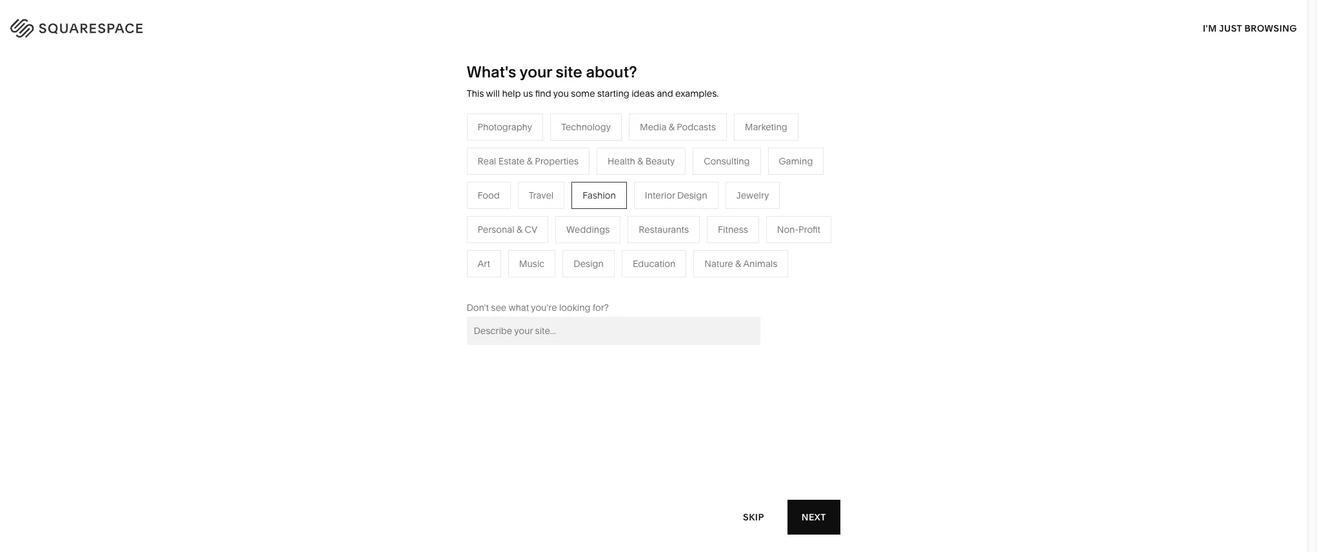Task type: describe. For each thing, give the bounding box(es) containing it.
events
[[505, 237, 533, 249]]

1 vertical spatial podcasts
[[541, 218, 581, 230]]

nature & animals link
[[641, 199, 727, 210]]

will
[[486, 88, 500, 99]]

& inside health & beauty radio
[[637, 155, 643, 167]]

education
[[633, 258, 676, 270]]

see
[[491, 302, 507, 313]]

Education radio
[[622, 250, 687, 277]]

& inside nature & animals radio
[[735, 258, 741, 270]]

nature inside radio
[[705, 258, 733, 270]]

Interior Design radio
[[634, 182, 718, 209]]

Gaming radio
[[768, 148, 824, 175]]

Weddings radio
[[555, 216, 621, 243]]

weddings inside option
[[566, 224, 610, 235]]

i'm just browsing
[[1203, 22, 1297, 34]]

& inside real estate & properties option
[[527, 155, 533, 167]]

0 horizontal spatial nature
[[641, 199, 669, 210]]

don't see what you're looking for?
[[467, 302, 609, 313]]

1 vertical spatial media
[[505, 218, 531, 230]]

next
[[802, 511, 827, 523]]

interior design
[[645, 190, 707, 201]]

community & non-profits
[[368, 237, 476, 249]]

animals inside radio
[[743, 258, 778, 270]]

you
[[553, 88, 569, 99]]

Consulting radio
[[693, 148, 761, 175]]

podcasts inside radio
[[677, 121, 716, 133]]

food
[[478, 190, 500, 201]]

about?
[[586, 63, 637, 81]]

fitness link
[[641, 218, 684, 230]]

Real Estate & Properties radio
[[467, 148, 590, 175]]

Media & Podcasts radio
[[629, 113, 727, 140]]

Design radio
[[563, 250, 615, 277]]

Music radio
[[508, 250, 556, 277]]

media & podcasts link
[[505, 218, 593, 230]]

non- inside non-profit option
[[777, 224, 799, 235]]

decor
[[677, 179, 703, 191]]

personal & cv
[[478, 224, 537, 235]]

& inside media & podcasts radio
[[669, 121, 675, 133]]

media & podcasts inside radio
[[640, 121, 716, 133]]

community & non-profits link
[[368, 237, 489, 249]]

events link
[[505, 237, 546, 249]]

some
[[571, 88, 595, 99]]

gaming
[[779, 155, 813, 167]]

skip
[[743, 511, 764, 523]]

for?
[[593, 302, 609, 313]]

us
[[523, 88, 533, 99]]

Food radio
[[467, 182, 511, 209]]

find
[[535, 88, 551, 99]]

interior
[[645, 190, 675, 201]]

beauty
[[646, 155, 675, 167]]

health
[[608, 155, 635, 167]]

Fitness radio
[[707, 216, 759, 243]]

community
[[368, 237, 418, 249]]

fitness inside radio
[[718, 224, 748, 235]]

profit
[[799, 224, 821, 235]]

log             in link
[[1259, 20, 1291, 32]]

photography
[[478, 121, 532, 133]]

what's
[[467, 63, 516, 81]]

design inside option
[[574, 258, 604, 270]]

examples.
[[675, 88, 719, 99]]

Restaurants radio
[[628, 216, 700, 243]]

real estate & properties inside option
[[478, 155, 579, 167]]

browsing
[[1245, 22, 1297, 34]]

Photography radio
[[467, 113, 543, 140]]

this
[[467, 88, 484, 99]]

what's your site about? this will help us find you some starting ideas and examples.
[[467, 63, 719, 99]]

Jewelry radio
[[725, 182, 780, 209]]

0 horizontal spatial restaurants
[[505, 199, 555, 210]]

and
[[657, 88, 673, 99]]

in
[[1281, 20, 1291, 32]]

estate inside option
[[498, 155, 525, 167]]

0 horizontal spatial fitness
[[641, 218, 671, 230]]

profits
[[450, 237, 476, 249]]

Personal & CV radio
[[467, 216, 548, 243]]

Art radio
[[467, 250, 501, 277]]

non-profit
[[777, 224, 821, 235]]

Non-Profit radio
[[766, 216, 832, 243]]

real inside option
[[478, 155, 496, 167]]

restaurants inside radio
[[639, 224, 689, 235]]

travel link
[[505, 179, 542, 191]]

restaurants link
[[505, 199, 568, 210]]

Marketing radio
[[734, 113, 798, 140]]



Task type: vqa. For each thing, say whether or not it's contained in the screenshot.
the bottom animals
yes



Task type: locate. For each thing, give the bounding box(es) containing it.
real estate & properties link
[[505, 276, 618, 288]]

Fashion radio
[[572, 182, 627, 209]]

squarespace logo image
[[26, 15, 169, 36]]

Don't see what you're looking for? field
[[467, 317, 760, 345]]

real down the music
[[505, 276, 523, 288]]

personal
[[478, 224, 515, 235]]

travel inside option
[[529, 190, 554, 201]]

1 horizontal spatial nature
[[705, 258, 733, 270]]

media inside radio
[[640, 121, 667, 133]]

cv
[[525, 224, 537, 235]]

1 horizontal spatial animals
[[743, 258, 778, 270]]

weddings
[[566, 224, 610, 235], [505, 257, 548, 268]]

0 vertical spatial podcasts
[[677, 121, 716, 133]]

nature down the home
[[641, 199, 669, 210]]

estate up travel link
[[498, 155, 525, 167]]

1 vertical spatial properties
[[562, 276, 606, 288]]

animals down decor
[[679, 199, 714, 210]]

restaurants down nature & animals 'link'
[[639, 224, 689, 235]]

starting
[[597, 88, 629, 99]]

properties
[[535, 155, 579, 167], [562, 276, 606, 288]]

media & podcasts
[[640, 121, 716, 133], [505, 218, 581, 230]]

1 horizontal spatial estate
[[525, 276, 552, 288]]

0 vertical spatial non-
[[777, 224, 799, 235]]

1 vertical spatial estate
[[525, 276, 552, 288]]

real
[[478, 155, 496, 167], [505, 276, 523, 288]]

podcasts
[[677, 121, 716, 133], [541, 218, 581, 230]]

1 horizontal spatial design
[[677, 190, 707, 201]]

degraw image
[[480, 441, 828, 552]]

animals
[[679, 199, 714, 210], [743, 258, 778, 270]]

skip button
[[729, 500, 778, 535]]

1 vertical spatial media & podcasts
[[505, 218, 581, 230]]

real up food
[[478, 155, 496, 167]]

travel up media & podcasts link
[[529, 190, 554, 201]]

podcasts right cv
[[541, 218, 581, 230]]

1 horizontal spatial non-
[[777, 224, 799, 235]]

estate down the music
[[525, 276, 552, 288]]

0 horizontal spatial animals
[[679, 199, 714, 210]]

non- right community
[[428, 237, 450, 249]]

next button
[[788, 500, 841, 535]]

media & podcasts down restaurants 'link' at the left top
[[505, 218, 581, 230]]

media up events in the top left of the page
[[505, 218, 531, 230]]

0 horizontal spatial estate
[[498, 155, 525, 167]]

Health & Beauty radio
[[597, 148, 686, 175]]

nature & animals inside radio
[[705, 258, 778, 270]]

0 vertical spatial media & podcasts
[[640, 121, 716, 133]]

your
[[520, 63, 552, 81]]

1 horizontal spatial podcasts
[[677, 121, 716, 133]]

site
[[556, 63, 582, 81]]

0 horizontal spatial weddings
[[505, 257, 548, 268]]

Technology radio
[[550, 113, 622, 140]]

home & decor link
[[641, 179, 716, 191]]

travel
[[505, 179, 529, 191], [529, 190, 554, 201]]

looking
[[559, 302, 591, 313]]

0 vertical spatial design
[[677, 190, 707, 201]]

podcasts down examples.
[[677, 121, 716, 133]]

fitness up nature & animals radio
[[718, 224, 748, 235]]

media
[[640, 121, 667, 133], [505, 218, 531, 230]]

fashion
[[583, 190, 616, 201]]

1 vertical spatial real
[[505, 276, 523, 288]]

properties inside option
[[535, 155, 579, 167]]

health & beauty
[[608, 155, 675, 167]]

0 horizontal spatial podcasts
[[541, 218, 581, 230]]

restaurants
[[505, 199, 555, 210], [639, 224, 689, 235]]

0 horizontal spatial non-
[[428, 237, 450, 249]]

& inside "personal & cv" option
[[517, 224, 523, 235]]

0 vertical spatial media
[[640, 121, 667, 133]]

Travel radio
[[518, 182, 565, 209]]

1 vertical spatial real estate & properties
[[505, 276, 606, 288]]

0 vertical spatial estate
[[498, 155, 525, 167]]

animals down fitness radio
[[743, 258, 778, 270]]

music
[[519, 258, 545, 270]]

log
[[1259, 20, 1279, 32]]

weddings down events 'link'
[[505, 257, 548, 268]]

1 vertical spatial nature
[[705, 258, 733, 270]]

nature & animals down fitness radio
[[705, 258, 778, 270]]

1 vertical spatial non-
[[428, 237, 450, 249]]

you're
[[531, 302, 557, 313]]

0 vertical spatial restaurants
[[505, 199, 555, 210]]

1 vertical spatial weddings
[[505, 257, 548, 268]]

nature
[[641, 199, 669, 210], [705, 258, 733, 270]]

non-
[[777, 224, 799, 235], [428, 237, 450, 249]]

properties up looking
[[562, 276, 606, 288]]

0 vertical spatial weddings
[[566, 224, 610, 235]]

real estate & properties up travel link
[[478, 155, 579, 167]]

non- down jewelry radio at the top
[[777, 224, 799, 235]]

log             in
[[1259, 20, 1291, 32]]

ideas
[[632, 88, 655, 99]]

0 vertical spatial properties
[[535, 155, 579, 167]]

1 vertical spatial design
[[574, 258, 604, 270]]

weddings link
[[505, 257, 561, 268]]

weddings up design option
[[566, 224, 610, 235]]

technology
[[561, 121, 611, 133]]

0 vertical spatial animals
[[679, 199, 714, 210]]

i'm
[[1203, 22, 1217, 34]]

0 vertical spatial nature & animals
[[641, 199, 714, 210]]

1 horizontal spatial restaurants
[[639, 224, 689, 235]]

0 horizontal spatial design
[[574, 258, 604, 270]]

nature down fitness radio
[[705, 258, 733, 270]]

1 horizontal spatial media & podcasts
[[640, 121, 716, 133]]

nature & animals
[[641, 199, 714, 210], [705, 258, 778, 270]]

1 vertical spatial animals
[[743, 258, 778, 270]]

travel down real estate & properties option
[[505, 179, 529, 191]]

art
[[478, 258, 490, 270]]

0 vertical spatial real estate & properties
[[478, 155, 579, 167]]

1 horizontal spatial fitness
[[718, 224, 748, 235]]

1 horizontal spatial weddings
[[566, 224, 610, 235]]

design
[[677, 190, 707, 201], [574, 258, 604, 270]]

restaurants down travel link
[[505, 199, 555, 210]]

fitness down interior
[[641, 218, 671, 230]]

what
[[509, 302, 529, 313]]

1 vertical spatial restaurants
[[639, 224, 689, 235]]

media & podcasts down and
[[640, 121, 716, 133]]

0 horizontal spatial media
[[505, 218, 531, 230]]

home & decor
[[641, 179, 703, 191]]

0 vertical spatial real
[[478, 155, 496, 167]]

don't
[[467, 302, 489, 313]]

real estate & properties
[[478, 155, 579, 167], [505, 276, 606, 288]]

nature & animals down home & decor link
[[641, 199, 714, 210]]

media up beauty
[[640, 121, 667, 133]]

0 horizontal spatial media & podcasts
[[505, 218, 581, 230]]

0 vertical spatial nature
[[641, 199, 669, 210]]

design inside radio
[[677, 190, 707, 201]]

1 vertical spatial nature & animals
[[705, 258, 778, 270]]

1 horizontal spatial media
[[640, 121, 667, 133]]

properties up travel option
[[535, 155, 579, 167]]

marketing
[[745, 121, 788, 133]]

estate
[[498, 155, 525, 167], [525, 276, 552, 288]]

jewelry
[[736, 190, 769, 201]]

home
[[641, 179, 667, 191]]

squarespace logo link
[[26, 15, 279, 36]]

0 horizontal spatial real
[[478, 155, 496, 167]]

consulting
[[704, 155, 750, 167]]

&
[[669, 121, 675, 133], [527, 155, 533, 167], [637, 155, 643, 167], [669, 179, 675, 191], [672, 199, 677, 210], [533, 218, 539, 230], [517, 224, 523, 235], [420, 237, 426, 249], [735, 258, 741, 270], [554, 276, 560, 288]]

1 horizontal spatial real
[[505, 276, 523, 288]]

Nature & Animals radio
[[694, 250, 789, 277]]

degraw element
[[480, 441, 828, 552]]

just
[[1219, 22, 1242, 34]]

i'm just browsing link
[[1203, 10, 1297, 46]]

real estate & properties up you're
[[505, 276, 606, 288]]

fitness
[[641, 218, 671, 230], [718, 224, 748, 235]]

help
[[502, 88, 521, 99]]



